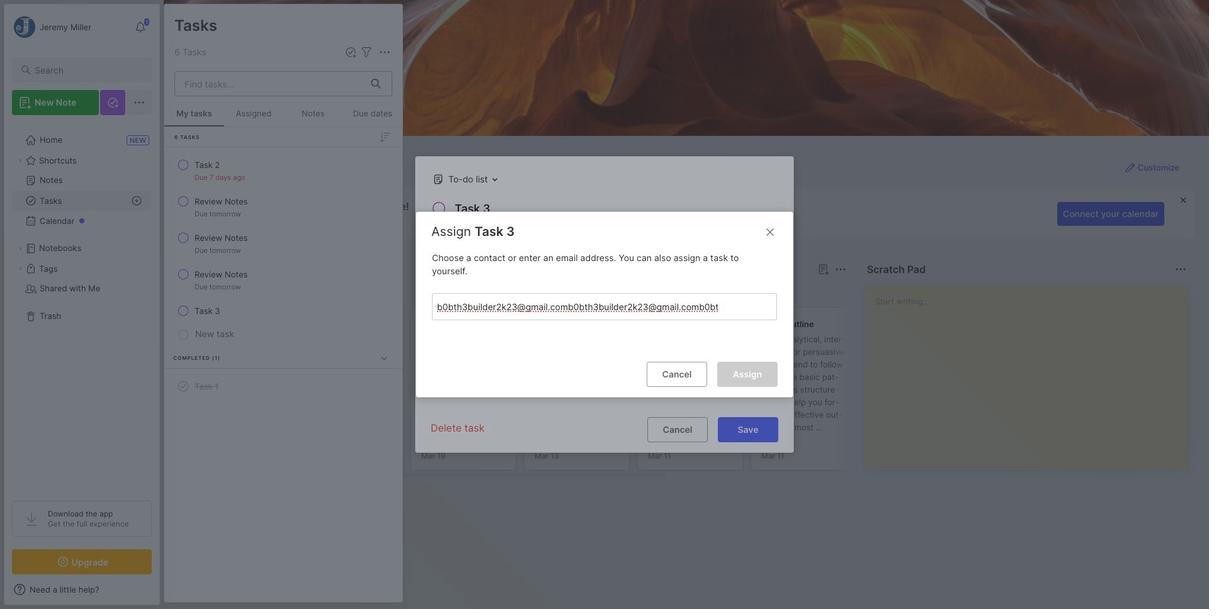 Task type: describe. For each thing, give the bounding box(es) containing it.
Find tasks… text field
[[177, 73, 363, 94]]

close image
[[763, 225, 778, 240]]

5 row from the top
[[169, 300, 397, 322]]

review notes 1 cell
[[195, 195, 248, 208]]

6 row from the top
[[169, 375, 397, 398]]

collapse 01_completed image
[[378, 352, 390, 365]]

tree inside "main" element
[[4, 123, 159, 490]]

task 2 0 cell
[[195, 159, 220, 171]]

review notes 3 cell
[[195, 268, 248, 281]]



Task type: vqa. For each thing, say whether or not it's contained in the screenshot.
6th 'row' from the top
yes



Task type: locate. For each thing, give the bounding box(es) containing it.
row group
[[164, 127, 402, 409], [184, 307, 1091, 479]]

3 row from the top
[[169, 227, 397, 261]]

task 3 4 cell
[[195, 305, 220, 317]]

new task image
[[344, 46, 357, 59]]

expand notebooks image
[[16, 245, 24, 253]]

1 horizontal spatial tab
[[228, 285, 279, 300]]

review notes 2 cell
[[195, 232, 248, 244]]

row
[[169, 154, 397, 188], [169, 190, 397, 224], [169, 227, 397, 261], [169, 263, 397, 297], [169, 300, 397, 322], [169, 375, 397, 398]]

thumbnail image
[[648, 395, 696, 443]]

Search text field
[[35, 64, 140, 76]]

2 row from the top
[[169, 190, 397, 224]]

1 tab from the left
[[186, 285, 223, 300]]

expand tags image
[[16, 265, 24, 273]]

1 row from the top
[[169, 154, 397, 188]]

task 1 0 cell
[[195, 380, 219, 393]]

2 tab from the left
[[228, 285, 279, 300]]

Add tag field
[[436, 300, 719, 314]]

4 row from the top
[[169, 263, 397, 297]]

tab down review notes 3 cell
[[228, 285, 279, 300]]

none search field inside "main" element
[[35, 62, 140, 77]]

0 horizontal spatial tab
[[186, 285, 223, 300]]

main element
[[0, 0, 164, 610]]

None search field
[[35, 62, 140, 77]]

tab list
[[186, 285, 844, 300]]

tree
[[4, 123, 159, 490]]

tab
[[186, 285, 223, 300], [228, 285, 279, 300]]

Start writing… text field
[[875, 285, 1188, 460]]

tab up task 3 4 cell
[[186, 285, 223, 300]]



